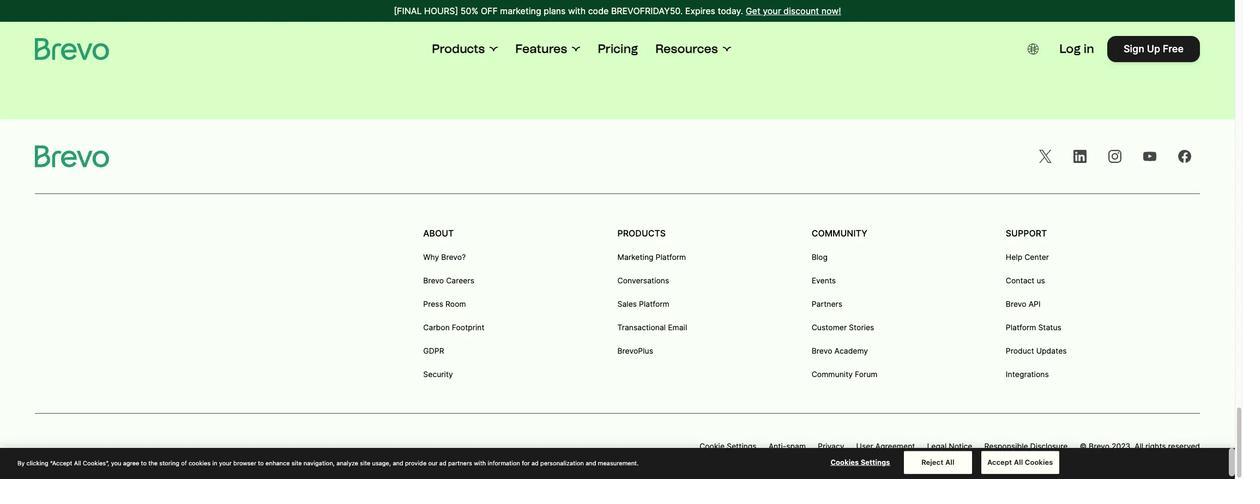 Task type: vqa. For each thing, say whether or not it's contained in the screenshot.
Success link
no



Task type: describe. For each thing, give the bounding box(es) containing it.
expires
[[686, 5, 716, 16]]

off
[[481, 5, 498, 16]]

about
[[424, 228, 454, 239]]

press
[[424, 299, 444, 309]]

accept
[[988, 458, 1013, 467]]

settings for cookie settings
[[727, 442, 757, 451]]

conversations link
[[618, 275, 670, 286]]

responsible disclosure link
[[985, 441, 1068, 452]]

brevo for brevo academy
[[812, 346, 833, 355]]

privacy link
[[818, 441, 845, 452]]

privacy
[[818, 442, 845, 451]]

brevo?
[[442, 252, 466, 262]]

features link
[[516, 41, 581, 57]]

platform for marketing platform
[[656, 252, 686, 262]]

cookies settings button
[[827, 452, 895, 474]]

anti-spam
[[769, 442, 806, 451]]

responsible
[[985, 442, 1029, 451]]

usage,
[[372, 460, 391, 467]]

sales
[[618, 299, 637, 309]]

© brevo 2023. all rights reserved
[[1080, 442, 1201, 451]]

2 horizontal spatial your
[[763, 5, 782, 16]]

no
[[626, 15, 638, 26]]

resources link
[[656, 41, 731, 57]]

1 ad from the left
[[440, 460, 447, 467]]

marketing
[[500, 5, 542, 16]]

agree
[[123, 460, 139, 467]]

2 and from the left
[[586, 460, 597, 467]]

product updates link
[[1006, 346, 1067, 357]]

1 horizontal spatial with
[[568, 5, 586, 16]]

free
[[1164, 43, 1184, 55]]

[final
[[394, 5, 422, 16]]

hours]
[[424, 5, 458, 16]]

brevofriday50.
[[612, 5, 683, 16]]

integrations link
[[1006, 369, 1050, 380]]

conversations
[[618, 276, 670, 285]]

button image
[[1028, 44, 1039, 55]]

carbon
[[424, 323, 450, 332]]

1 horizontal spatial your
[[539, 15, 559, 26]]

for
[[522, 460, 530, 467]]

product updates
[[1006, 346, 1067, 355]]

needed.
[[693, 15, 731, 26]]

cookies inside button
[[831, 458, 859, 467]]

community
[[812, 228, 868, 239]]

1 vertical spatial with
[[474, 460, 486, 467]]

legal
[[928, 442, 947, 451]]

brevo api link
[[1006, 299, 1041, 310]]

integrations
[[1006, 370, 1050, 379]]

1 vertical spatial in
[[212, 460, 217, 467]]

cookie
[[700, 442, 725, 451]]

user
[[857, 442, 874, 451]]

blog
[[812, 252, 828, 262]]

measurement.
[[598, 460, 639, 467]]

transactional
[[618, 323, 666, 332]]

get brevo
[[595, 48, 641, 59]]

today.
[[718, 5, 744, 16]]

brevo for brevo api
[[1006, 299, 1027, 309]]

linkedin image
[[1074, 150, 1087, 163]]

marketing
[[618, 252, 654, 262]]

of
[[181, 460, 187, 467]]

blog link
[[812, 252, 828, 263]]

carbon footprint
[[424, 323, 485, 332]]

get inside get brevo button
[[595, 48, 611, 59]]

clicking
[[26, 460, 48, 467]]

settings for cookies settings
[[861, 458, 891, 467]]

2 ad from the left
[[532, 460, 539, 467]]

products
[[432, 41, 485, 56]]

product
[[1006, 346, 1035, 355]]

customer stories
[[812, 323, 875, 332]]

features
[[516, 41, 568, 56]]

1 site from the left
[[292, 460, 302, 467]]

reject all
[[922, 458, 955, 467]]

brevo careers link
[[424, 275, 475, 286]]

legal notice
[[928, 442, 973, 451]]

0 vertical spatial get
[[746, 5, 761, 16]]

cookies
[[189, 460, 211, 467]]

reject all button
[[904, 452, 973, 474]]

partners
[[812, 299, 843, 309]]

sign up free
[[1124, 43, 1184, 55]]

forum
[[855, 370, 878, 379]]

gdpr link
[[424, 346, 444, 357]]

events link
[[812, 275, 836, 286]]

[final hours] 50% off marketing plans with code brevofriday50. expires today. get your discount now!
[[394, 5, 842, 16]]

room
[[446, 299, 466, 309]]

anti-spam link
[[769, 441, 806, 452]]

get your discount now! link
[[746, 4, 842, 17]]

browser
[[234, 460, 256, 467]]

rights
[[1146, 442, 1167, 451]]

2 to from the left
[[258, 460, 264, 467]]

card
[[670, 15, 690, 26]]

transactional email
[[618, 323, 688, 332]]

user agreement link
[[857, 441, 916, 452]]

twitter image
[[1039, 150, 1052, 163]]

why brevo? link
[[424, 252, 466, 263]]

platform status
[[1006, 323, 1062, 332]]

"accept
[[50, 460, 72, 467]]

security link
[[424, 369, 453, 380]]

community forum link
[[812, 369, 878, 380]]



Task type: locate. For each thing, give the bounding box(es) containing it.
events
[[812, 276, 836, 285]]

all right "accept
[[74, 460, 81, 467]]

user agreement
[[857, 442, 916, 451]]

now!
[[822, 5, 842, 16]]

security
[[424, 370, 453, 379]]

up
[[1148, 43, 1161, 55]]

footprint
[[452, 323, 485, 332]]

brevo right ©
[[1090, 442, 1110, 451]]

your left free
[[539, 15, 559, 26]]

code
[[588, 5, 609, 16]]

and left measurement.
[[586, 460, 597, 467]]

sign up free button
[[1108, 36, 1201, 62]]

log in
[[1060, 41, 1095, 56]]

contact us link
[[1006, 275, 1046, 286]]

settings inside button
[[861, 458, 891, 467]]

0 horizontal spatial and
[[393, 460, 404, 467]]

1 vertical spatial brevo image
[[35, 145, 109, 167]]

1 horizontal spatial and
[[586, 460, 597, 467]]

all
[[1135, 442, 1144, 451], [946, 458, 955, 467], [1015, 458, 1024, 467], [74, 460, 81, 467]]

ad
[[440, 460, 447, 467], [532, 460, 539, 467]]

0 vertical spatial in
[[1084, 41, 1095, 56]]

cookie settings
[[700, 442, 757, 451]]

platform inside sales platform link
[[639, 299, 670, 309]]

platform status link
[[1006, 322, 1062, 333]]

platform
[[656, 252, 686, 262], [639, 299, 670, 309], [1006, 323, 1037, 332]]

brevo careers
[[424, 276, 475, 285]]

0 horizontal spatial in
[[212, 460, 217, 467]]

0 horizontal spatial settings
[[727, 442, 757, 451]]

pricing
[[598, 41, 638, 56]]

provide
[[405, 460, 427, 467]]

cookies down the disclosure
[[1026, 458, 1054, 467]]

youtube image
[[1144, 150, 1157, 163]]

2 cookies from the left
[[1026, 458, 1054, 467]]

cookies down privacy link
[[831, 458, 859, 467]]

brevo down 'customer'
[[812, 346, 833, 355]]

0 horizontal spatial cookies
[[831, 458, 859, 467]]

in right log
[[1084, 41, 1095, 56]]

ad right our
[[440, 460, 447, 467]]

1 horizontal spatial in
[[1084, 41, 1095, 56]]

credit
[[640, 15, 667, 26]]

brevo up "press"
[[424, 276, 444, 285]]

agreement
[[876, 442, 916, 451]]

carbon footprint link
[[424, 322, 485, 333]]

marketing platform
[[618, 252, 686, 262]]

in
[[1084, 41, 1095, 56], [212, 460, 217, 467]]

partners link
[[812, 299, 843, 310]]

0 horizontal spatial site
[[292, 460, 302, 467]]

0 vertical spatial with
[[568, 5, 586, 16]]

help center
[[1006, 252, 1050, 262]]

1 vertical spatial settings
[[861, 458, 891, 467]]

0 vertical spatial brevo image
[[35, 38, 109, 60]]

brevo for brevo careers
[[424, 276, 444, 285]]

our
[[428, 460, 438, 467]]

brevo image
[[35, 38, 109, 60], [35, 145, 109, 167]]

contact us
[[1006, 276, 1046, 285]]

with
[[568, 5, 586, 16], [474, 460, 486, 467]]

brevoplus
[[618, 346, 654, 355]]

your left discount
[[763, 5, 782, 16]]

ad right 'for'
[[532, 460, 539, 467]]

academy
[[835, 346, 869, 355]]

1 and from the left
[[393, 460, 404, 467]]

settings down user agreement link
[[861, 458, 891, 467]]

cookies
[[831, 458, 859, 467], [1026, 458, 1054, 467]]

site left usage,
[[360, 460, 371, 467]]

with left code
[[568, 5, 586, 16]]

all left rights
[[1135, 442, 1144, 451]]

cookie settings link
[[700, 441, 757, 452]]

get right today.
[[746, 5, 761, 16]]

email
[[668, 323, 688, 332]]

1 brevo image from the top
[[35, 38, 109, 60]]

brevo api
[[1006, 299, 1041, 309]]

platform inside marketing platform link
[[656, 252, 686, 262]]

anti-
[[769, 442, 787, 451]]

instagram image
[[1109, 150, 1122, 163]]

to left the
[[141, 460, 147, 467]]

resources
[[656, 41, 718, 56]]

why brevo?
[[424, 252, 466, 262]]

©
[[1080, 442, 1087, 451]]

create your free account, no credit card needed.
[[505, 15, 731, 26]]

to right browser
[[258, 460, 264, 467]]

0 horizontal spatial get
[[595, 48, 611, 59]]

partners
[[448, 460, 472, 467]]

your left browser
[[219, 460, 232, 467]]

1 horizontal spatial site
[[360, 460, 371, 467]]

1 cookies from the left
[[831, 458, 859, 467]]

1 vertical spatial platform
[[639, 299, 670, 309]]

2023.
[[1112, 442, 1133, 451]]

site right enhance at the left of the page
[[292, 460, 302, 467]]

sign
[[1124, 43, 1145, 55]]

all inside "button"
[[946, 458, 955, 467]]

cookies inside button
[[1026, 458, 1054, 467]]

0 horizontal spatial with
[[474, 460, 486, 467]]

site
[[292, 460, 302, 467], [360, 460, 371, 467]]

api
[[1029, 299, 1041, 309]]

platform right marketing at the bottom
[[656, 252, 686, 262]]

all down legal notice link at the bottom of the page
[[946, 458, 955, 467]]

enhance
[[266, 460, 290, 467]]

why
[[424, 252, 439, 262]]

get down account,
[[595, 48, 611, 59]]

brevo inside button
[[614, 48, 641, 59]]

spam
[[787, 442, 806, 451]]

cookies settings
[[831, 458, 891, 467]]

1 to from the left
[[141, 460, 147, 467]]

customer
[[812, 323, 847, 332]]

with right partners
[[474, 460, 486, 467]]

platform up transactional email
[[639, 299, 670, 309]]

settings right cookie
[[727, 442, 757, 451]]

0 horizontal spatial ad
[[440, 460, 447, 467]]

1 horizontal spatial settings
[[861, 458, 891, 467]]

updates
[[1037, 346, 1067, 355]]

in right cookies
[[212, 460, 217, 467]]

2 vertical spatial platform
[[1006, 323, 1037, 332]]

us
[[1037, 276, 1046, 285]]

2 brevo image from the top
[[35, 145, 109, 167]]

platform for sales platform
[[639, 299, 670, 309]]

all inside button
[[1015, 458, 1024, 467]]

information
[[488, 460, 520, 467]]

storing
[[159, 460, 179, 467]]

analyze
[[337, 460, 358, 467]]

reject
[[922, 458, 944, 467]]

log in link
[[1060, 41, 1095, 57]]

accept all cookies button
[[982, 452, 1060, 474]]

1 horizontal spatial get
[[746, 5, 761, 16]]

the
[[149, 460, 158, 467]]

1 horizontal spatial cookies
[[1026, 458, 1054, 467]]

discount
[[784, 5, 819, 16]]

account,
[[583, 15, 623, 26]]

help center link
[[1006, 252, 1050, 263]]

brevo academy
[[812, 346, 869, 355]]

customer stories link
[[812, 322, 875, 333]]

0 horizontal spatial your
[[219, 460, 232, 467]]

all down responsible disclosure link
[[1015, 458, 1024, 467]]

0 vertical spatial platform
[[656, 252, 686, 262]]

by clicking "accept all cookies", you agree to the storing of cookies in your browser to enhance site navigation, analyze site usage, and provide our ad partners with information for ad personalization and measurement.
[[17, 460, 639, 467]]

1 horizontal spatial to
[[258, 460, 264, 467]]

0 vertical spatial settings
[[727, 442, 757, 451]]

responsible disclosure
[[985, 442, 1068, 451]]

notice
[[949, 442, 973, 451]]

brevo down no
[[614, 48, 641, 59]]

platform down brevo api link
[[1006, 323, 1037, 332]]

0 horizontal spatial to
[[141, 460, 147, 467]]

facebook image
[[1179, 150, 1192, 163]]

brevo left api
[[1006, 299, 1027, 309]]

and right usage,
[[393, 460, 404, 467]]

1 horizontal spatial ad
[[532, 460, 539, 467]]

free
[[562, 15, 580, 26]]

platform inside the 'platform status' link
[[1006, 323, 1037, 332]]

2 site from the left
[[360, 460, 371, 467]]

1 vertical spatial get
[[595, 48, 611, 59]]

gdpr
[[424, 346, 444, 355]]

status
[[1039, 323, 1062, 332]]



